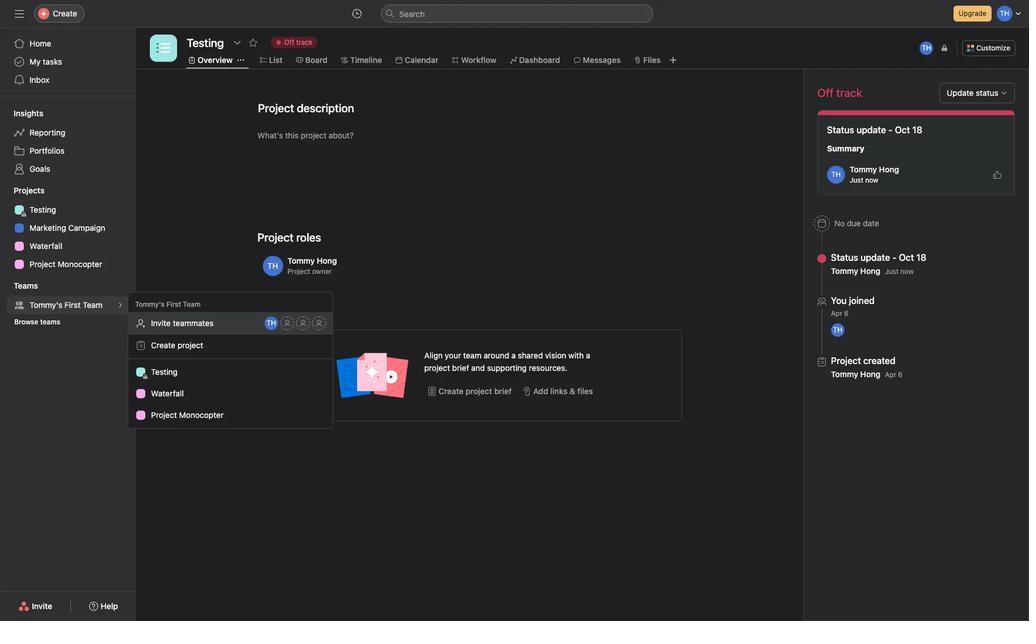 Task type: vqa. For each thing, say whether or not it's contained in the screenshot.
Reporting Link
yes



Task type: locate. For each thing, give the bounding box(es) containing it.
th button
[[919, 40, 935, 56]]

0 vertical spatial monocopter
[[58, 260, 102, 269]]

first up invite teammates
[[167, 300, 181, 309]]

0 horizontal spatial project
[[178, 341, 203, 350]]

create
[[53, 9, 77, 18], [151, 341, 175, 350], [439, 387, 464, 396]]

0 horizontal spatial 6
[[845, 310, 849, 318]]

1 first from the left
[[65, 300, 81, 310]]

just
[[850, 176, 864, 185], [886, 267, 899, 276]]

-
[[889, 125, 893, 135], [893, 253, 897, 263]]

tommy's first team
[[30, 300, 103, 310], [135, 300, 201, 309]]

now inside status update - oct 18 tommy hong just now
[[901, 267, 914, 276]]

workflow link
[[452, 54, 497, 66]]

hong
[[880, 165, 900, 174], [861, 266, 881, 276], [861, 370, 881, 379]]

project monocopter
[[30, 260, 102, 269], [151, 411, 224, 420]]

0 vertical spatial testing
[[30, 205, 56, 215]]

create down your
[[439, 387, 464, 396]]

monocopter inside projects element
[[58, 260, 102, 269]]

th inside latest status update element
[[832, 170, 841, 179]]

status down no due date dropdown button
[[831, 253, 859, 263]]

- inside status update - oct 18 tommy hong just now
[[893, 253, 897, 263]]

1 horizontal spatial now
[[901, 267, 914, 276]]

team
[[463, 351, 482, 361]]

project down align
[[425, 363, 450, 373]]

1 horizontal spatial testing
[[151, 367, 178, 377]]

0 horizontal spatial testing
[[30, 205, 56, 215]]

list
[[269, 55, 283, 65]]

add
[[534, 387, 549, 396]]

status update - oct 18 tommy hong just now
[[831, 253, 927, 276]]

0 vertical spatial waterfall link
[[7, 237, 129, 256]]

teams element
[[0, 276, 136, 333]]

0 vertical spatial apr
[[831, 310, 843, 318]]

1 horizontal spatial invite
[[151, 319, 171, 328]]

tommy's
[[30, 300, 62, 310], [135, 300, 165, 309]]

waterfall down the create project
[[151, 389, 184, 399]]

project inside button
[[466, 387, 492, 396]]

waterfall
[[30, 241, 62, 251], [151, 389, 184, 399]]

1 vertical spatial hong
[[861, 266, 881, 276]]

now
[[866, 176, 879, 185], [901, 267, 914, 276]]

1 horizontal spatial monocopter
[[179, 411, 224, 420]]

files
[[644, 55, 661, 65]]

0 vertical spatial project monocopter
[[30, 260, 102, 269]]

off
[[284, 38, 294, 47]]

tommy down summary
[[850, 165, 877, 174]]

6
[[845, 310, 849, 318], [899, 371, 903, 379]]

tommy's first team up teams
[[30, 300, 103, 310]]

create for create
[[53, 9, 77, 18]]

2 tommy's from the left
[[135, 300, 165, 309]]

- inside latest status update element
[[889, 125, 893, 135]]

2 vertical spatial hong
[[861, 370, 881, 379]]

2 vertical spatial create
[[439, 387, 464, 396]]

hong down project created
[[861, 370, 881, 379]]

1 horizontal spatial tommy's first team
[[135, 300, 201, 309]]

1 vertical spatial -
[[893, 253, 897, 263]]

tommy hong link down status update - oct 18 button
[[831, 266, 881, 276]]

tommy inside tommy hong just now
[[850, 165, 877, 174]]

add to starred image
[[248, 38, 258, 47]]

0 vertical spatial 6
[[845, 310, 849, 318]]

1 tommy's first team from the left
[[30, 300, 103, 310]]

tommy's up teams
[[30, 300, 62, 310]]

2 tommy's first team from the left
[[135, 300, 201, 309]]

show options image
[[233, 38, 242, 47]]

0 horizontal spatial invite
[[32, 602, 52, 612]]

tommy hong link down summary
[[850, 165, 900, 174]]

tommy up you
[[831, 266, 859, 276]]

testing
[[30, 205, 56, 215], [151, 367, 178, 377]]

links
[[551, 387, 568, 396]]

0 horizontal spatial monocopter
[[58, 260, 102, 269]]

project monocopter inside projects element
[[30, 260, 102, 269]]

0 vertical spatial tommy
[[850, 165, 877, 174]]

status inside status update - oct 18 tommy hong just now
[[831, 253, 859, 263]]

teams
[[40, 318, 60, 327]]

files
[[578, 387, 593, 396]]

first up browse teams button
[[65, 300, 81, 310]]

1 horizontal spatial 6
[[899, 371, 903, 379]]

track
[[296, 38, 313, 47]]

hong inside tommy hong just now
[[880, 165, 900, 174]]

now down oct at the top of the page
[[901, 267, 914, 276]]

tommy's right see details, tommy's first team icon at the top left of page
[[135, 300, 165, 309]]

1 horizontal spatial just
[[886, 267, 899, 276]]

2 vertical spatial tommy
[[831, 370, 859, 379]]

1 vertical spatial tommy hong link
[[831, 266, 881, 276]]

1 vertical spatial project
[[425, 363, 450, 373]]

just inside status update - oct 18 tommy hong just now
[[886, 267, 899, 276]]

update left oct at the top of the page
[[861, 253, 891, 263]]

testing link up "marketing campaign"
[[7, 201, 129, 219]]

status
[[976, 88, 999, 98]]

0 vertical spatial -
[[889, 125, 893, 135]]

tommy hong link
[[850, 165, 900, 174], [831, 266, 881, 276], [831, 370, 881, 379]]

tasks
[[43, 57, 62, 66]]

1 vertical spatial testing link
[[128, 362, 333, 383]]

create for create project
[[151, 341, 175, 350]]

tab actions image
[[237, 57, 244, 64]]

dashboard link
[[510, 54, 560, 66]]

project down and
[[466, 387, 492, 396]]

2 horizontal spatial project
[[466, 387, 492, 396]]

0 vertical spatial status
[[827, 125, 855, 135]]

1 vertical spatial apr
[[886, 371, 897, 379]]

1 horizontal spatial team
[[183, 300, 201, 309]]

0 horizontal spatial now
[[866, 176, 879, 185]]

1 horizontal spatial project
[[425, 363, 450, 373]]

first inside teams element
[[65, 300, 81, 310]]

tommy inside project created tommy hong apr 6
[[831, 370, 859, 379]]

0 horizontal spatial create
[[53, 9, 77, 18]]

vision
[[545, 351, 567, 361]]

0 horizontal spatial first
[[65, 300, 81, 310]]

waterfall down marketing
[[30, 241, 62, 251]]

0 vertical spatial project
[[178, 341, 203, 350]]

1 horizontal spatial project monocopter
[[151, 411, 224, 420]]

1 vertical spatial brief
[[495, 387, 512, 396]]

create up home link
[[53, 9, 77, 18]]

1 vertical spatial update
[[861, 253, 891, 263]]

0 horizontal spatial team
[[83, 300, 103, 310]]

0 horizontal spatial project
[[30, 260, 56, 269]]

1 vertical spatial invite
[[32, 602, 52, 612]]

tommy hong link inside latest status update element
[[850, 165, 900, 174]]

brief down supporting
[[495, 387, 512, 396]]

team left see details, tommy's first team icon at the top left of page
[[83, 300, 103, 310]]

help button
[[82, 597, 125, 617]]

update inside status update - oct 18 tommy hong just now
[[861, 253, 891, 263]]

monocopter
[[58, 260, 102, 269], [179, 411, 224, 420]]

projects element
[[0, 181, 136, 276]]

team up teammates
[[183, 300, 201, 309]]

waterfall link inside projects element
[[7, 237, 129, 256]]

apr inside you joined apr 6
[[831, 310, 843, 318]]

1 horizontal spatial a
[[586, 351, 591, 361]]

project
[[178, 341, 203, 350], [425, 363, 450, 373], [466, 387, 492, 396]]

no
[[835, 219, 845, 228]]

1 horizontal spatial waterfall
[[151, 389, 184, 399]]

0 vertical spatial brief
[[452, 363, 469, 373]]

testing link down invite teammates menu item
[[128, 362, 333, 383]]

tommy hong link down project created
[[831, 370, 881, 379]]

list link
[[260, 54, 283, 66]]

add links & files button
[[519, 382, 596, 402]]

key resources
[[258, 311, 330, 324]]

now up date
[[866, 176, 879, 185]]

th inside th button
[[922, 44, 932, 52]]

project down teammates
[[178, 341, 203, 350]]

testing link
[[7, 201, 129, 219], [128, 362, 333, 383]]

apr down you
[[831, 310, 843, 318]]

2 vertical spatial tommy hong link
[[831, 370, 881, 379]]

1 vertical spatial tommy
[[831, 266, 859, 276]]

1 vertical spatial waterfall
[[151, 389, 184, 399]]

project monocopter link
[[7, 256, 129, 274], [128, 405, 333, 427]]

0 vertical spatial just
[[850, 176, 864, 185]]

2 horizontal spatial project
[[288, 267, 310, 276]]

due
[[847, 219, 861, 228]]

0 horizontal spatial just
[[850, 176, 864, 185]]

status update - oct 18
[[827, 125, 923, 135]]

1 tommy's from the left
[[30, 300, 62, 310]]

status up summary
[[827, 125, 855, 135]]

a right with
[[586, 351, 591, 361]]

date
[[863, 219, 880, 228]]

no due date button
[[809, 214, 885, 234]]

tommy hong just now
[[850, 165, 900, 185]]

insights button
[[0, 108, 43, 119]]

create inside create popup button
[[53, 9, 77, 18]]

testing up marketing
[[30, 205, 56, 215]]

hong down status update - oct 18 button
[[861, 266, 881, 276]]

Search tasks, projects, and more text field
[[381, 5, 653, 23]]

0 horizontal spatial brief
[[452, 363, 469, 373]]

invite
[[151, 319, 171, 328], [32, 602, 52, 612]]

1 horizontal spatial apr
[[886, 371, 897, 379]]

0 vertical spatial invite
[[151, 319, 171, 328]]

None text field
[[184, 32, 227, 53]]

1 vertical spatial just
[[886, 267, 899, 276]]

tommy hong link for status
[[831, 266, 881, 276]]

1 team from the left
[[83, 300, 103, 310]]

a up supporting
[[512, 351, 516, 361]]

oct
[[899, 253, 915, 263]]

see details, tommy's first team image
[[117, 302, 124, 309]]

1 vertical spatial now
[[901, 267, 914, 276]]

0 horizontal spatial tommy's first team
[[30, 300, 103, 310]]

tommy down project created
[[831, 370, 859, 379]]

2 a from the left
[[586, 351, 591, 361]]

overview
[[198, 55, 233, 65]]

brief inside button
[[495, 387, 512, 396]]

you
[[831, 296, 847, 306]]

0 horizontal spatial a
[[512, 351, 516, 361]]

1 horizontal spatial create
[[151, 341, 175, 350]]

projects button
[[0, 185, 45, 197]]

- left oct 18
[[889, 125, 893, 135]]

tommy's inside tommy's first team link
[[30, 300, 62, 310]]

1 a from the left
[[512, 351, 516, 361]]

2 horizontal spatial create
[[439, 387, 464, 396]]

insights
[[14, 108, 43, 118]]

0 horizontal spatial tommy's
[[30, 300, 62, 310]]

status
[[827, 125, 855, 135], [831, 253, 859, 263]]

create down invite teammates
[[151, 341, 175, 350]]

update inside latest status update element
[[857, 125, 887, 135]]

1 vertical spatial monocopter
[[179, 411, 224, 420]]

2 vertical spatial project
[[466, 387, 492, 396]]

0 horizontal spatial apr
[[831, 310, 843, 318]]

- left oct at the top of the page
[[893, 253, 897, 263]]

tommy's first team inside tommy's first team link
[[30, 300, 103, 310]]

1 vertical spatial status
[[831, 253, 859, 263]]

supporting
[[487, 363, 527, 373]]

you joined apr 6
[[831, 296, 875, 318]]

1 horizontal spatial brief
[[495, 387, 512, 396]]

brief
[[452, 363, 469, 373], [495, 387, 512, 396]]

1 vertical spatial create
[[151, 341, 175, 350]]

update status button
[[940, 83, 1015, 103]]

0 vertical spatial now
[[866, 176, 879, 185]]

0 horizontal spatial project monocopter
[[30, 260, 102, 269]]

0 vertical spatial hong
[[880, 165, 900, 174]]

invite inside invite button
[[32, 602, 52, 612]]

portfolios
[[30, 146, 65, 156]]

owner
[[312, 267, 332, 276]]

invite teammates
[[151, 319, 214, 328]]

0 vertical spatial update
[[857, 125, 887, 135]]

resources.
[[529, 363, 568, 373]]

create project brief
[[439, 387, 512, 396]]

1 vertical spatial testing
[[151, 367, 178, 377]]

1 vertical spatial 6
[[899, 371, 903, 379]]

shared
[[518, 351, 543, 361]]

project created
[[831, 356, 896, 366]]

tommy's first team up invite teammates
[[135, 300, 201, 309]]

invite inside invite teammates menu item
[[151, 319, 171, 328]]

just down status update - oct 18 button
[[886, 267, 899, 276]]

testing down the create project
[[151, 367, 178, 377]]

1 horizontal spatial first
[[167, 300, 181, 309]]

0 likes. click to like this task image
[[993, 170, 1002, 179]]

0 vertical spatial create
[[53, 9, 77, 18]]

update up summary
[[857, 125, 887, 135]]

0 vertical spatial tommy hong link
[[850, 165, 900, 174]]

brief down your
[[452, 363, 469, 373]]

1 horizontal spatial tommy's
[[135, 300, 165, 309]]

apr down project created
[[886, 371, 897, 379]]

0 horizontal spatial waterfall
[[30, 241, 62, 251]]

hong down status update - oct 18
[[880, 165, 900, 174]]

just down summary
[[850, 176, 864, 185]]

0 vertical spatial waterfall
[[30, 241, 62, 251]]

off track
[[818, 86, 863, 99]]

create inside create project brief button
[[439, 387, 464, 396]]

upgrade button
[[954, 6, 992, 22]]



Task type: describe. For each thing, give the bounding box(es) containing it.
align
[[425, 351, 443, 361]]

teams
[[14, 281, 38, 291]]

global element
[[0, 28, 136, 96]]

just inside tommy hong just now
[[850, 176, 864, 185]]

my tasks link
[[7, 53, 129, 71]]

marketing campaign
[[30, 223, 105, 233]]

tommy inside status update - oct 18 tommy hong just now
[[831, 266, 859, 276]]

waterfall inside projects element
[[30, 241, 62, 251]]

project for create project
[[178, 341, 203, 350]]

18
[[917, 253, 927, 263]]

now inside tommy hong just now
[[866, 176, 879, 185]]

calendar
[[405, 55, 439, 65]]

update for oct
[[861, 253, 891, 263]]

browse teams button
[[9, 315, 65, 331]]

tommy's first team link
[[7, 296, 129, 315]]

invite for invite teammates
[[151, 319, 171, 328]]

files link
[[635, 54, 661, 66]]

projects
[[14, 186, 45, 195]]

timeline
[[350, 55, 382, 65]]

hong inside project created tommy hong apr 6
[[861, 370, 881, 379]]

update
[[947, 88, 974, 98]]

2 first from the left
[[167, 300, 181, 309]]

project created tommy hong apr 6
[[831, 356, 903, 379]]

testing inside projects element
[[30, 205, 56, 215]]

messages link
[[574, 54, 621, 66]]

update status
[[947, 88, 999, 98]]

project for create project brief
[[466, 387, 492, 396]]

inbox
[[30, 75, 49, 85]]

workflow
[[461, 55, 497, 65]]

inbox link
[[7, 71, 129, 89]]

board link
[[296, 54, 328, 66]]

tommy hong
[[288, 256, 337, 266]]

6 inside you joined apr 6
[[845, 310, 849, 318]]

home link
[[7, 35, 129, 53]]

align your team around a shared vision with a project brief and supporting resources.
[[425, 351, 591, 373]]

1 vertical spatial project monocopter link
[[128, 405, 333, 427]]

insights element
[[0, 103, 136, 181]]

goals link
[[7, 160, 129, 178]]

team inside tommy's first team link
[[83, 300, 103, 310]]

goals
[[30, 164, 50, 174]]

1 horizontal spatial project
[[151, 411, 177, 420]]

update for oct 18
[[857, 125, 887, 135]]

customize
[[977, 44, 1011, 52]]

calendar link
[[396, 54, 439, 66]]

home
[[30, 39, 51, 48]]

0 vertical spatial project monocopter link
[[7, 256, 129, 274]]

with
[[569, 351, 584, 361]]

create for create project brief
[[439, 387, 464, 396]]

tommy hong project owner
[[288, 256, 337, 276]]

- for oct
[[893, 253, 897, 263]]

marketing campaign link
[[7, 219, 129, 237]]

customize button
[[963, 40, 1016, 56]]

apr inside project created tommy hong apr 6
[[886, 371, 897, 379]]

off track button
[[266, 35, 322, 51]]

hong inside status update - oct 18 tommy hong just now
[[861, 266, 881, 276]]

reporting
[[30, 128, 65, 137]]

list image
[[157, 41, 170, 55]]

my tasks
[[30, 57, 62, 66]]

board
[[305, 55, 328, 65]]

upgrade
[[959, 9, 987, 18]]

off track
[[284, 38, 313, 47]]

brief inside align your team around a shared vision with a project brief and supporting resources.
[[452, 363, 469, 373]]

browse
[[14, 318, 38, 327]]

reporting link
[[7, 124, 129, 142]]

summary
[[827, 144, 865, 153]]

invite teammates menu item
[[128, 312, 333, 335]]

add tab image
[[669, 56, 678, 65]]

6 inside project created tommy hong apr 6
[[899, 371, 903, 379]]

teams button
[[0, 281, 38, 292]]

around
[[484, 351, 510, 361]]

your
[[445, 351, 461, 361]]

oct 18
[[895, 125, 923, 135]]

hide sidebar image
[[15, 9, 24, 18]]

status for status update - oct 18 tommy hong just now
[[831, 253, 859, 263]]

my
[[30, 57, 41, 66]]

dashboard
[[519, 55, 560, 65]]

overview link
[[189, 54, 233, 66]]

2 team from the left
[[183, 300, 201, 309]]

you joined button
[[831, 295, 875, 307]]

status for status update - oct 18
[[827, 125, 855, 135]]

campaign
[[68, 223, 105, 233]]

1 vertical spatial waterfall link
[[128, 383, 333, 405]]

Project description title text field
[[251, 97, 357, 120]]

marketing
[[30, 223, 66, 233]]

history image
[[352, 9, 361, 18]]

and
[[471, 363, 485, 373]]

tommy hong link for project created
[[831, 370, 881, 379]]

- for oct 18
[[889, 125, 893, 135]]

no due date
[[835, 219, 880, 228]]

create project
[[151, 341, 203, 350]]

latest status update element
[[818, 110, 1015, 195]]

project roles
[[258, 231, 321, 244]]

project inside 'tommy hong project owner'
[[288, 267, 310, 276]]

project inside align your team around a shared vision with a project brief and supporting resources.
[[425, 363, 450, 373]]

browse teams
[[14, 318, 60, 327]]

invite button
[[11, 597, 60, 617]]

add links & files
[[534, 387, 593, 396]]

teammates
[[173, 319, 214, 328]]

th inside invite teammates menu item
[[267, 319, 276, 328]]

create project brief button
[[425, 382, 515, 402]]

messages
[[583, 55, 621, 65]]

0 vertical spatial testing link
[[7, 201, 129, 219]]

timeline link
[[341, 54, 382, 66]]

manage members image
[[942, 45, 949, 52]]

1 vertical spatial project monocopter
[[151, 411, 224, 420]]

invite for invite
[[32, 602, 52, 612]]

portfolios link
[[7, 142, 129, 160]]

help
[[101, 602, 118, 612]]



